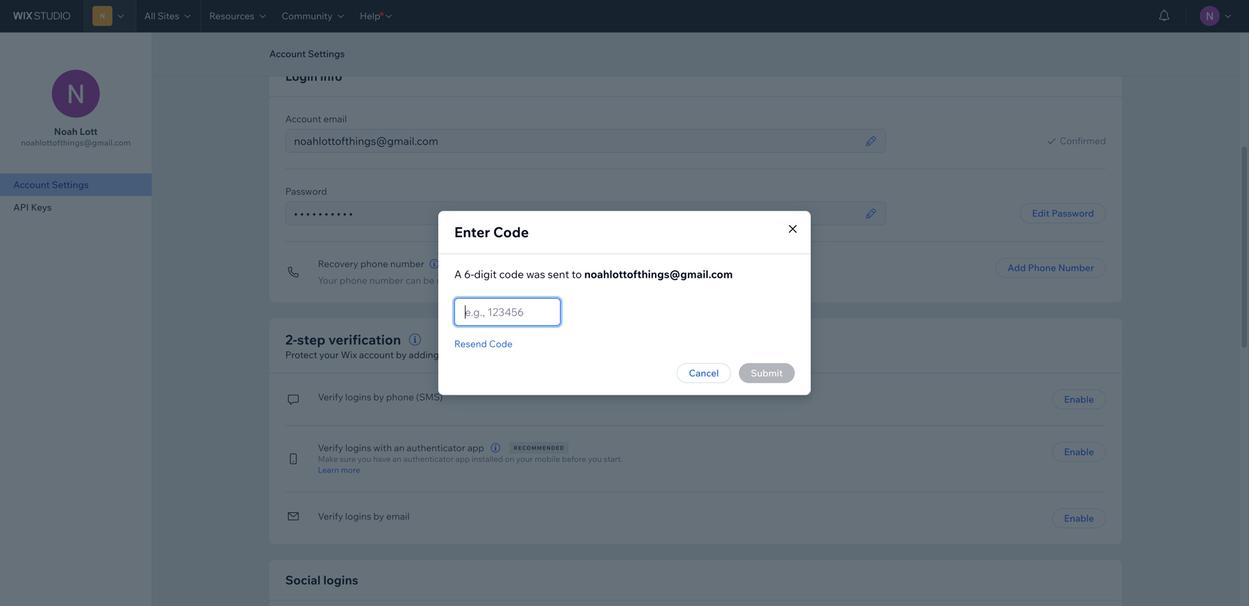 Task type: locate. For each thing, give the bounding box(es) containing it.
2 verify from the top
[[318, 443, 343, 454]]

account
[[270, 48, 306, 60], [286, 113, 322, 125], [13, 179, 50, 191]]

settings for account settings link
[[52, 179, 89, 191]]

wix
[[527, 275, 544, 286], [341, 349, 357, 361]]

enable button
[[1053, 390, 1107, 410], [1053, 443, 1107, 463], [1053, 509, 1107, 529]]

with up the have at the left
[[374, 443, 392, 454]]

settings
[[308, 48, 345, 60], [52, 179, 89, 191]]

3 verify from the top
[[318, 511, 343, 523]]

to right sent
[[572, 268, 582, 281]]

enable for verify logins by email
[[1065, 513, 1095, 525]]

logins right social
[[324, 573, 358, 588]]

code inside button
[[489, 338, 513, 350]]

authenticator
[[407, 443, 466, 454], [404, 455, 454, 465]]

protect your wix account by adding an extra layer of security when you log in with an email and password.
[[286, 349, 739, 361]]

account settings
[[270, 48, 345, 60], [13, 179, 89, 191]]

account up login
[[270, 48, 306, 60]]

1 vertical spatial enable
[[1065, 447, 1095, 458]]

make
[[318, 455, 338, 465]]

step
[[297, 332, 326, 348]]

2 vertical spatial enable button
[[1053, 509, 1107, 529]]

1 vertical spatial code
[[489, 338, 513, 350]]

account settings inside sidebar element
[[13, 179, 89, 191]]

0 vertical spatial settings
[[308, 48, 345, 60]]

an inside make sure you have an authenticator app installed on your mobile before you start. learn more
[[393, 455, 402, 465]]

email down info
[[324, 113, 347, 125]]

3 enable from the top
[[1065, 513, 1095, 525]]

account up api keys
[[13, 179, 50, 191]]

account settings for account settings link
[[13, 179, 89, 191]]

1 horizontal spatial to
[[572, 268, 582, 281]]

1 horizontal spatial noahlottofthings@gmail.com
[[585, 268, 733, 281]]

1 horizontal spatial password
[[1052, 208, 1095, 219]]

api keys
[[13, 202, 52, 213]]

0 vertical spatial password
[[286, 186, 327, 197]]

to right used
[[460, 275, 469, 286]]

1 vertical spatial app
[[456, 455, 470, 465]]

1 vertical spatial password
[[1052, 208, 1095, 219]]

1 enable from the top
[[1065, 394, 1095, 406]]

wix down 2-step verification
[[341, 349, 357, 361]]

0 horizontal spatial to
[[460, 275, 469, 286]]

more
[[341, 466, 360, 476]]

app
[[468, 443, 484, 454], [456, 455, 470, 465]]

phone right recovery
[[361, 258, 388, 270]]

an left extra
[[441, 349, 452, 361]]

logins for verify logins by email
[[345, 511, 372, 523]]

account settings link
[[0, 174, 152, 196]]

number up the can
[[391, 258, 425, 270]]

to for used
[[460, 275, 469, 286]]

0 vertical spatial enable button
[[1053, 390, 1107, 410]]

help button
[[352, 0, 400, 32]]

your phone number can be used to recover your wix account.
[[318, 275, 583, 286]]

0 vertical spatial enable
[[1065, 394, 1095, 406]]

1 vertical spatial with
[[374, 443, 392, 454]]

by for email
[[374, 511, 384, 523]]

code for enter code
[[494, 224, 529, 241]]

2 vertical spatial your
[[517, 455, 533, 465]]

1 horizontal spatial settings
[[308, 48, 345, 60]]

cancel button
[[677, 364, 731, 384]]

1 vertical spatial enable button
[[1053, 443, 1107, 463]]

you left log
[[574, 349, 590, 361]]

info
[[320, 69, 342, 84]]

0 vertical spatial code
[[494, 224, 529, 241]]

you right 'sure'
[[358, 455, 372, 465]]

a 6-digit code was sent to noahlottofthings@gmail.com
[[455, 268, 733, 281]]

social logins
[[286, 573, 358, 588]]

1 vertical spatial wix
[[341, 349, 357, 361]]

account inside sidebar element
[[13, 179, 50, 191]]

social
[[286, 573, 321, 588]]

1 vertical spatial phone
[[340, 275, 368, 286]]

verify down 2-step verification
[[318, 392, 343, 403]]

code
[[499, 268, 524, 281]]

verify logins by email
[[318, 511, 410, 523]]

account settings up login
[[270, 48, 345, 60]]

extra
[[454, 349, 476, 361]]

enable button for verify logins by email
[[1053, 509, 1107, 529]]

number down recovery phone number
[[370, 275, 404, 286]]

email left and
[[651, 349, 675, 361]]

confirmed
[[1060, 135, 1107, 147]]

1 vertical spatial authenticator
[[404, 455, 454, 465]]

1 vertical spatial number
[[370, 275, 404, 286]]

1 verify from the top
[[318, 392, 343, 403]]

in
[[608, 349, 616, 361]]

an down verify logins by phone (sms)
[[394, 443, 405, 454]]

1 vertical spatial email
[[651, 349, 675, 361]]

logins for verify logins with an authenticator app
[[345, 443, 372, 454]]

account for account settings button
[[270, 48, 306, 60]]

logins down the account
[[345, 392, 372, 403]]

3 enable button from the top
[[1053, 509, 1107, 529]]

1 vertical spatial account settings
[[13, 179, 89, 191]]

2-
[[286, 332, 297, 348]]

0 vertical spatial noahlottofthings@gmail.com
[[21, 138, 131, 148]]

0 horizontal spatial email
[[324, 113, 347, 125]]

phone down recovery
[[340, 275, 368, 286]]

number for recovery
[[391, 258, 425, 270]]

1 vertical spatial verify
[[318, 443, 343, 454]]

was
[[527, 268, 546, 281]]

authenticator down 'verify logins with an authenticator app'
[[404, 455, 454, 465]]

1 horizontal spatial wix
[[527, 275, 544, 286]]

logins for social logins
[[324, 573, 358, 588]]

0 vertical spatial account settings
[[270, 48, 345, 60]]

0 horizontal spatial settings
[[52, 179, 89, 191]]

verify up make
[[318, 443, 343, 454]]

with right "in"
[[618, 349, 636, 361]]

email down the have at the left
[[386, 511, 410, 523]]

digit
[[474, 268, 497, 281]]

1 enable button from the top
[[1053, 390, 1107, 410]]

None text field
[[290, 202, 862, 225]]

of
[[501, 349, 510, 361]]

settings inside button
[[308, 48, 345, 60]]

recover
[[471, 275, 504, 286]]

phone for your
[[340, 275, 368, 286]]

0 vertical spatial verify
[[318, 392, 343, 403]]

adding
[[409, 349, 439, 361]]

to
[[572, 268, 582, 281], [460, 275, 469, 286]]

with
[[618, 349, 636, 361], [374, 443, 392, 454]]

edit password
[[1033, 208, 1095, 219]]

settings up api keys link
[[52, 179, 89, 191]]

2 vertical spatial enable
[[1065, 513, 1095, 525]]

app left installed
[[456, 455, 470, 465]]

account settings inside button
[[270, 48, 345, 60]]

all sites
[[144, 10, 179, 22]]

1 horizontal spatial with
[[618, 349, 636, 361]]

2 vertical spatial account
[[13, 179, 50, 191]]

0 vertical spatial app
[[468, 443, 484, 454]]

0 horizontal spatial wix
[[341, 349, 357, 361]]

an
[[441, 349, 452, 361], [639, 349, 649, 361], [394, 443, 405, 454], [393, 455, 402, 465]]

n button
[[84, 0, 136, 32]]

2 vertical spatial verify
[[318, 511, 343, 523]]

0 horizontal spatial account settings
[[13, 179, 89, 191]]

1 vertical spatial noahlottofthings@gmail.com
[[585, 268, 733, 281]]

settings inside sidebar element
[[52, 179, 89, 191]]

verify
[[318, 392, 343, 403], [318, 443, 343, 454], [318, 511, 343, 523]]

logins up 'sure'
[[345, 443, 372, 454]]

to for sent
[[572, 268, 582, 281]]

by down the account
[[374, 392, 384, 403]]

code
[[494, 224, 529, 241], [489, 338, 513, 350]]

2 vertical spatial by
[[374, 511, 384, 523]]

you left start.
[[588, 455, 602, 465]]

Email address text field
[[290, 130, 862, 152]]

app inside make sure you have an authenticator app installed on your mobile before you start. learn more
[[456, 455, 470, 465]]

help
[[360, 10, 381, 22]]

enable for verify logins by phone (sms)
[[1065, 394, 1095, 406]]

phone left (sms)
[[386, 392, 414, 403]]

your right on
[[517, 455, 533, 465]]

your left the was
[[506, 275, 525, 286]]

enable button for verify logins by phone (sms)
[[1053, 390, 1107, 410]]

2-step verification
[[286, 332, 401, 348]]

on
[[505, 455, 515, 465]]

1 vertical spatial settings
[[52, 179, 89, 191]]

by
[[396, 349, 407, 361], [374, 392, 384, 403], [374, 511, 384, 523]]

you
[[574, 349, 590, 361], [358, 455, 372, 465], [588, 455, 602, 465]]

1 horizontal spatial email
[[386, 511, 410, 523]]

password
[[286, 186, 327, 197], [1052, 208, 1095, 219]]

sure
[[340, 455, 356, 465]]

authenticator up make sure you have an authenticator app installed on your mobile before you start. learn more
[[407, 443, 466, 454]]

0 vertical spatial phone
[[361, 258, 388, 270]]

enter code
[[455, 224, 529, 241]]

app up installed
[[468, 443, 484, 454]]

enable
[[1065, 394, 1095, 406], [1065, 447, 1095, 458], [1065, 513, 1095, 525]]

email
[[324, 113, 347, 125], [651, 349, 675, 361], [386, 511, 410, 523]]

0 vertical spatial with
[[618, 349, 636, 361]]

learn more link
[[318, 465, 623, 477]]

account settings up keys
[[13, 179, 89, 191]]

cancel
[[689, 368, 719, 379]]

recommended
[[514, 445, 565, 452]]

protect
[[286, 349, 317, 361]]

account down login
[[286, 113, 322, 125]]

verify down learn
[[318, 511, 343, 523]]

logins
[[345, 392, 372, 403], [345, 443, 372, 454], [345, 511, 372, 523], [324, 573, 358, 588]]

add phone number
[[1008, 262, 1095, 274]]

an down 'verify logins with an authenticator app'
[[393, 455, 402, 465]]

1 vertical spatial by
[[374, 392, 384, 403]]

account settings for account settings button
[[270, 48, 345, 60]]

sent
[[548, 268, 570, 281]]

account inside button
[[270, 48, 306, 60]]

2 enable button from the top
[[1053, 443, 1107, 463]]

wix left sent
[[527, 275, 544, 286]]

2 vertical spatial phone
[[386, 392, 414, 403]]

your down 2-step verification
[[320, 349, 339, 361]]

by down the have at the left
[[374, 511, 384, 523]]

1 horizontal spatial account settings
[[270, 48, 345, 60]]

password inside edit password button
[[1052, 208, 1095, 219]]

you for more
[[588, 455, 602, 465]]

0 vertical spatial number
[[391, 258, 425, 270]]

resend
[[455, 338, 487, 350]]

layer
[[478, 349, 499, 361]]

enter
[[455, 224, 490, 241]]

by left adding
[[396, 349, 407, 361]]

add
[[1008, 262, 1027, 274]]

0 horizontal spatial noahlottofthings@gmail.com
[[21, 138, 131, 148]]

logins down more
[[345, 511, 372, 523]]

settings up info
[[308, 48, 345, 60]]

have
[[373, 455, 391, 465]]

0 vertical spatial account
[[270, 48, 306, 60]]



Task type: describe. For each thing, give the bounding box(es) containing it.
login info
[[286, 69, 342, 84]]

account
[[359, 349, 394, 361]]

login
[[286, 69, 318, 84]]

verify logins by phone (sms)
[[318, 392, 443, 403]]

make sure you have an authenticator app installed on your mobile before you start. learn more
[[318, 455, 623, 476]]

your inside make sure you have an authenticator app installed on your mobile before you start. learn more
[[517, 455, 533, 465]]

verify for verify logins with an authenticator app
[[318, 443, 343, 454]]

phone for recovery
[[361, 258, 388, 270]]

when
[[549, 349, 572, 361]]

number
[[1059, 262, 1095, 274]]

noah
[[54, 126, 78, 137]]

security
[[512, 349, 547, 361]]

your
[[318, 275, 338, 286]]

a
[[455, 268, 462, 281]]

authenticator inside make sure you have an authenticator app installed on your mobile before you start. learn more
[[404, 455, 454, 465]]

number for your
[[370, 275, 404, 286]]

you for with
[[574, 349, 590, 361]]

account email
[[286, 113, 347, 125]]

6-
[[464, 268, 474, 281]]

by for phone
[[374, 392, 384, 403]]

noahlottofthings@gmail.com inside sidebar element
[[21, 138, 131, 148]]

0 vertical spatial your
[[506, 275, 525, 286]]

account settings button
[[263, 44, 352, 64]]

password.
[[695, 349, 739, 361]]

resend code button
[[455, 338, 513, 350]]

0 vertical spatial by
[[396, 349, 407, 361]]

0 vertical spatial wix
[[527, 275, 544, 286]]

an right "in"
[[639, 349, 649, 361]]

be
[[423, 275, 435, 286]]

0 horizontal spatial with
[[374, 443, 392, 454]]

used
[[437, 275, 458, 286]]

resources
[[209, 10, 255, 22]]

can
[[406, 275, 421, 286]]

edit password button
[[1021, 204, 1107, 224]]

keys
[[31, 202, 52, 213]]

installed
[[472, 455, 503, 465]]

noah lott noahlottofthings@gmail.com
[[21, 126, 131, 148]]

account.
[[546, 275, 583, 286]]

1 vertical spatial account
[[286, 113, 322, 125]]

resend code
[[455, 338, 513, 350]]

verification
[[329, 332, 401, 348]]

0 vertical spatial email
[[324, 113, 347, 125]]

code for resend code
[[489, 338, 513, 350]]

2 horizontal spatial email
[[651, 349, 675, 361]]

logins for verify logins by phone (sms)
[[345, 392, 372, 403]]

all
[[144, 10, 156, 22]]

phone
[[1029, 262, 1057, 274]]

account for account settings link
[[13, 179, 50, 191]]

recovery
[[318, 258, 359, 270]]

settings for account settings button
[[308, 48, 345, 60]]

mobile
[[535, 455, 561, 465]]

add phone number button
[[996, 258, 1107, 278]]

api keys link
[[0, 196, 152, 219]]

lott
[[80, 126, 98, 137]]

sidebar element
[[0, 32, 152, 607]]

community
[[282, 10, 333, 22]]

verify for verify logins by phone (sms)
[[318, 392, 343, 403]]

2 enable from the top
[[1065, 447, 1095, 458]]

start.
[[604, 455, 623, 465]]

log
[[592, 349, 606, 361]]

and
[[677, 349, 693, 361]]

before
[[562, 455, 587, 465]]

1 vertical spatial your
[[320, 349, 339, 361]]

0 horizontal spatial password
[[286, 186, 327, 197]]

api
[[13, 202, 29, 213]]

edit
[[1033, 208, 1050, 219]]

verify logins with an authenticator app
[[318, 443, 484, 454]]

2 vertical spatial email
[[386, 511, 410, 523]]

e.g., 123456 field
[[461, 299, 554, 326]]

0 vertical spatial authenticator
[[407, 443, 466, 454]]

n
[[100, 12, 105, 20]]

recovery phone number
[[318, 258, 425, 270]]

verify for verify logins by email
[[318, 511, 343, 523]]

(sms)
[[416, 392, 443, 403]]

learn
[[318, 466, 339, 476]]

sites
[[158, 10, 179, 22]]



Task type: vqa. For each thing, say whether or not it's contained in the screenshot.
the Focus
no



